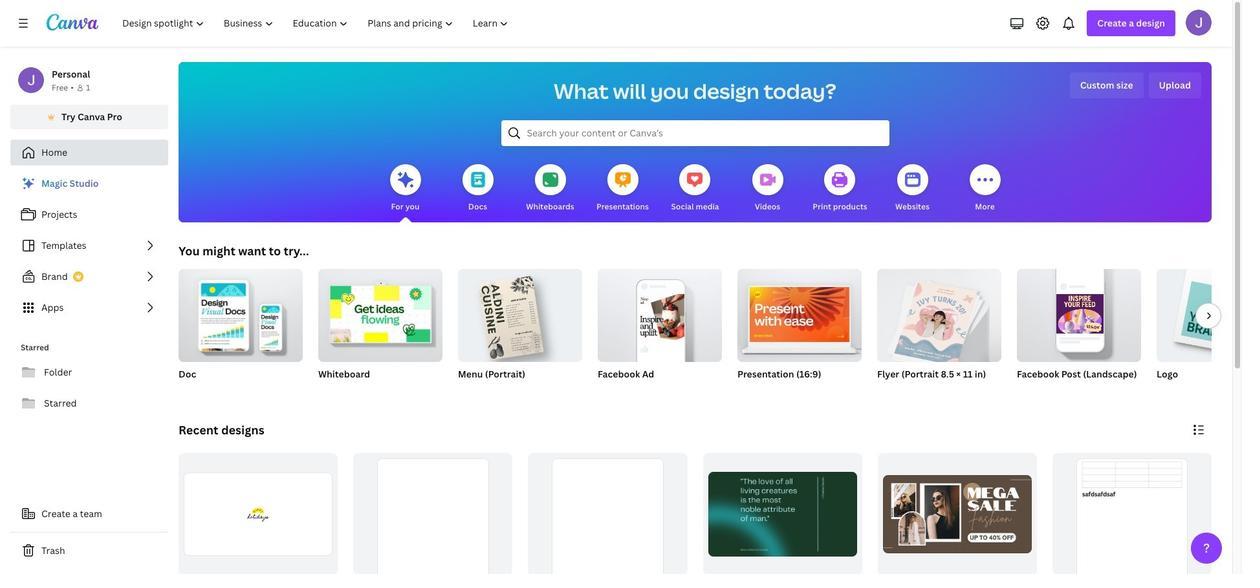 Task type: vqa. For each thing, say whether or not it's contained in the screenshot.
search box
yes



Task type: describe. For each thing, give the bounding box(es) containing it.
top level navigation element
[[114, 10, 520, 36]]

jacob simon image
[[1186, 10, 1212, 36]]

Search search field
[[527, 121, 863, 146]]



Task type: locate. For each thing, give the bounding box(es) containing it.
group
[[179, 264, 303, 397], [179, 264, 303, 362], [318, 264, 442, 397], [318, 264, 442, 362], [458, 264, 582, 397], [458, 264, 582, 362], [877, 264, 1001, 397], [877, 264, 1001, 366], [1017, 264, 1141, 397], [1017, 264, 1141, 362], [598, 269, 722, 397], [598, 269, 722, 362], [737, 269, 862, 397], [1157, 269, 1242, 397], [1157, 269, 1242, 362], [179, 453, 338, 574], [353, 453, 513, 574], [528, 453, 687, 574], [878, 453, 1037, 574], [1052, 453, 1212, 574]]

list
[[10, 171, 168, 321]]

None search field
[[501, 120, 889, 146]]



